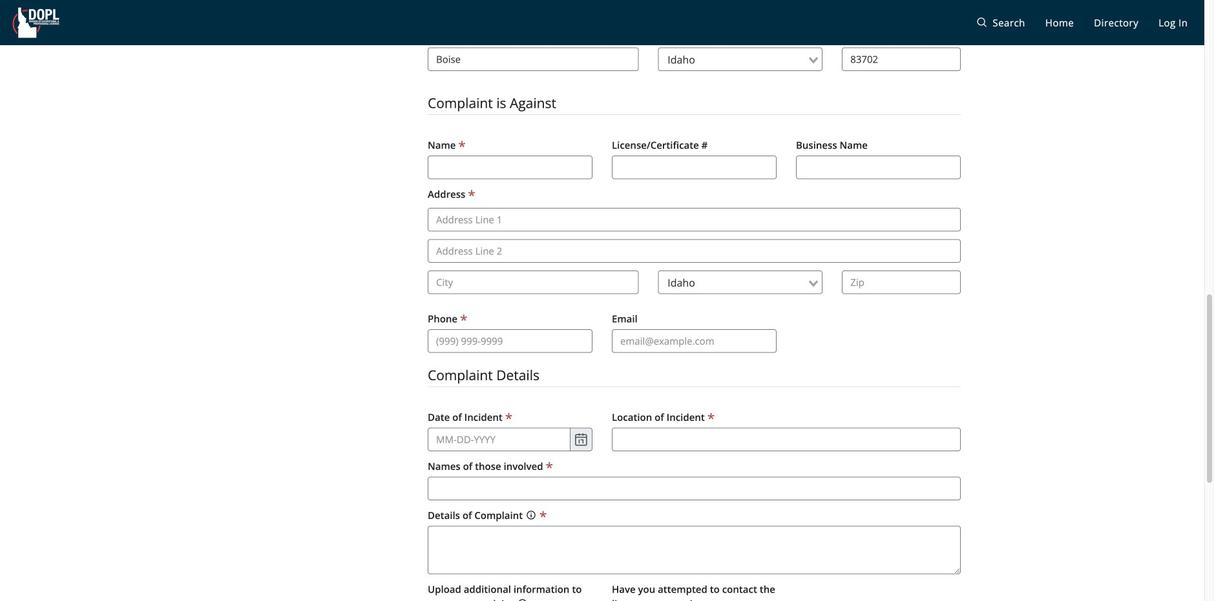 Task type: describe. For each thing, give the bounding box(es) containing it.
Address Line 1 text field
[[428, 208, 961, 232]]

email element
[[612, 312, 638, 326]]

none search field inside search for option field
[[660, 272, 806, 294]]

search for option field for city text field
[[658, 47, 823, 71]]

info image
[[518, 599, 527, 602]]

date of incident element
[[428, 411, 513, 425]]

Address Line 2 text field
[[428, 16, 961, 40]]

zip text field for address line 2 text field
[[843, 271, 961, 294]]

Address Line 1 text field
[[428, 0, 961, 8]]

City text field
[[428, 271, 639, 294]]

phone element
[[428, 312, 468, 326]]

location of incident element
[[612, 411, 715, 425]]

names of those involved element
[[428, 460, 553, 474]]

(999) 999-9999 telephone field
[[428, 330, 593, 353]]



Task type: locate. For each thing, give the bounding box(es) containing it.
2 zip text field from the top
[[843, 271, 961, 294]]

name element
[[428, 138, 466, 153]]

2 search for option field from the top
[[658, 271, 823, 294]]

search image
[[978, 16, 988, 29]]

1 vertical spatial search for option field
[[658, 271, 823, 294]]

None search field
[[660, 48, 806, 70]]

0 vertical spatial search for option field
[[658, 47, 823, 71]]

City text field
[[428, 47, 639, 71]]

zip text field for address line 2 text box
[[843, 47, 961, 71]]

None search field
[[660, 272, 806, 294]]

MM-DD-YYYY text field
[[428, 428, 571, 452]]

Search for option field
[[658, 47, 823, 71], [658, 271, 823, 294]]

license/certificate # element
[[612, 138, 708, 153]]

search for option field for city text box
[[658, 271, 823, 294]]

1 zip text field from the top
[[843, 47, 961, 71]]

Address Line 2 text field
[[428, 240, 961, 263]]

1 vertical spatial zip text field
[[843, 271, 961, 294]]

Zip text field
[[843, 47, 961, 71], [843, 271, 961, 294]]

search for option field down address line 2 text box
[[658, 47, 823, 71]]

search for option field down address line 2 text field
[[658, 271, 823, 294]]

None text field
[[612, 156, 777, 179], [796, 156, 961, 179], [612, 428, 961, 452], [428, 478, 961, 501], [612, 156, 777, 179], [796, 156, 961, 179], [612, 428, 961, 452], [428, 478, 961, 501]]

None text field
[[428, 156, 593, 179], [428, 527, 961, 575], [428, 156, 593, 179], [428, 527, 961, 575]]

email@example.com email field
[[612, 330, 777, 353]]

business name element
[[796, 138, 868, 153]]

0 vertical spatial zip text field
[[843, 47, 961, 71]]

info image
[[527, 510, 536, 522]]

1 search for option field from the top
[[658, 47, 823, 71]]



Task type: vqa. For each thing, say whether or not it's contained in the screenshot.
Address Line 1 Text Box corresponding to search box inside Search for option field
yes



